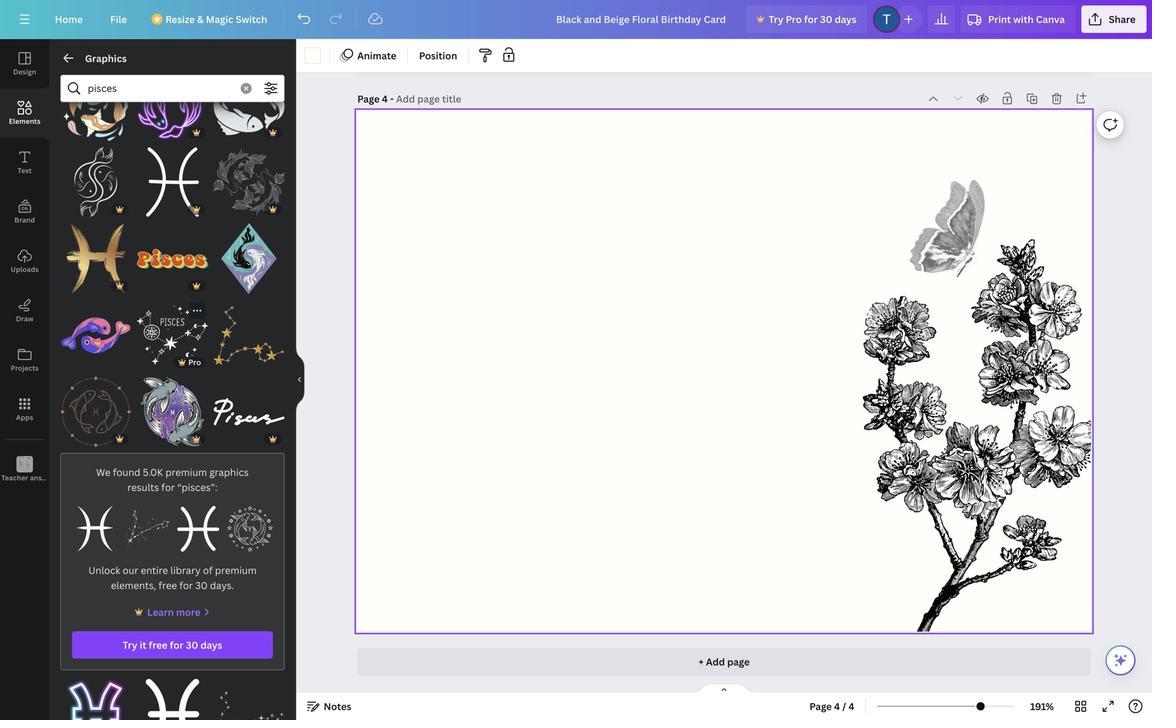 Task type: describe. For each thing, give the bounding box(es) containing it.
page 4 / 4
[[810, 700, 855, 713]]

4 for /
[[835, 700, 841, 713]]

30 inside main menu bar
[[821, 13, 833, 26]]

of
[[203, 564, 213, 577]]

elements button
[[0, 89, 49, 138]]

premium inside we found 5.0k premium graphics results for "pisces":
[[166, 466, 207, 479]]

4 for -
[[382, 92, 388, 105]]

projects
[[11, 364, 39, 373]]

text
[[18, 166, 32, 175]]

+ add page
[[699, 656, 750, 669]]

pisces zodiac sign illustration image
[[137, 376, 208, 448]]

page
[[728, 656, 750, 669]]

switch
[[236, 13, 267, 26]]

main menu bar
[[0, 0, 1153, 39]]

30 inside unlock our entire library of premium elements, free for 30 days.
[[195, 579, 208, 592]]

uploads
[[11, 265, 39, 274]]

canva assistant image
[[1113, 653, 1129, 669]]

days inside try pro for 30 days button
[[835, 13, 857, 26]]

uploads button
[[0, 237, 49, 286]]

share button
[[1082, 5, 1147, 33]]

191% button
[[1020, 696, 1065, 718]]

"pisces":
[[177, 481, 218, 494]]

library
[[171, 564, 201, 577]]

elements
[[9, 117, 41, 126]]

projects button
[[0, 336, 49, 385]]

our
[[123, 564, 139, 577]]

learn more button
[[132, 604, 213, 621]]

teacher answer keys
[[1, 473, 71, 483]]

resize & magic switch button
[[144, 5, 278, 33]]

pisces zodiac constellation image
[[214, 300, 285, 371]]

found
[[113, 466, 141, 479]]

it
[[140, 639, 147, 652]]

try for try pro for 30 days
[[769, 13, 784, 26]]

position button
[[414, 45, 463, 67]]

for inside main menu bar
[[805, 13, 818, 26]]

for inside unlock our entire library of premium elements, free for 30 days.
[[180, 579, 193, 592]]

psychedelic koi fish image
[[60, 70, 132, 141]]

page 4 / 4 button
[[805, 696, 861, 718]]

learn more
[[147, 606, 201, 619]]

share
[[1109, 13, 1136, 26]]

side panel tab list
[[0, 39, 71, 495]]

try pro for 30 days button
[[747, 5, 868, 33]]

resize
[[166, 13, 195, 26]]

apps button
[[0, 385, 49, 434]]

unlock
[[88, 564, 120, 577]]

hide image
[[296, 347, 305, 413]]

2 vertical spatial 30
[[186, 639, 198, 652]]

groovy pisces zodiac typography image
[[137, 223, 208, 294]]

-
[[390, 92, 394, 105]]

pisces zodiac neon image
[[137, 70, 208, 141]]

notes
[[324, 700, 352, 713]]

+
[[699, 656, 704, 669]]

try it free for 30 days
[[123, 639, 222, 652]]

page for page 4 / 4
[[810, 700, 832, 713]]

try pro for 30 days
[[769, 13, 857, 26]]

pro inside group
[[188, 357, 201, 368]]

design
[[13, 67, 36, 77]]

print
[[989, 13, 1012, 26]]

2 horizontal spatial 4
[[849, 700, 855, 713]]

teacher
[[1, 473, 28, 483]]

position
[[419, 49, 458, 62]]

page for page 4 -
[[358, 92, 380, 105]]

&
[[197, 13, 204, 26]]

resize & magic switch
[[166, 13, 267, 26]]

Design title text field
[[545, 5, 741, 33]]

we found 5.0k premium graphics results for "pisces":
[[96, 466, 249, 494]]



Task type: vqa. For each thing, say whether or not it's contained in the screenshot.
'personal'
no



Task type: locate. For each thing, give the bounding box(es) containing it.
0 vertical spatial pro
[[786, 13, 802, 26]]

text button
[[0, 138, 49, 187]]

page 4 -
[[358, 92, 396, 105]]

premium up "pisces":
[[166, 466, 207, 479]]

page left the -
[[358, 92, 380, 105]]

elements,
[[111, 579, 156, 592]]

free inside unlock our entire library of premium elements, free for 30 days.
[[159, 579, 177, 592]]

add
[[706, 656, 725, 669]]

graphics
[[85, 52, 127, 65]]

answer
[[30, 473, 54, 483]]

with
[[1014, 13, 1034, 26]]

try inside main menu bar
[[769, 13, 784, 26]]

days
[[835, 13, 857, 26], [201, 639, 222, 652]]

Page title text field
[[396, 92, 463, 106]]

0 horizontal spatial try
[[123, 639, 138, 652]]

premium inside unlock our entire library of premium elements, free for 30 days.
[[215, 564, 257, 577]]

1 horizontal spatial days
[[835, 13, 857, 26]]

graphics
[[210, 466, 249, 479]]

0 horizontal spatial premium
[[166, 466, 207, 479]]

results
[[128, 481, 159, 494]]

home link
[[44, 5, 94, 33]]

days.
[[210, 579, 234, 592]]

0 vertical spatial 30
[[821, 13, 833, 26]]

try
[[769, 13, 784, 26], [123, 639, 138, 652]]

apps
[[16, 413, 33, 422]]

brand button
[[0, 187, 49, 237]]

4 left the /
[[835, 700, 841, 713]]

keys
[[56, 473, 71, 483]]

1 horizontal spatial premium
[[215, 564, 257, 577]]

page
[[358, 92, 380, 105], [810, 700, 832, 713]]

1 vertical spatial premium
[[215, 564, 257, 577]]

neon pisces symbol image
[[60, 679, 132, 721]]

animate
[[358, 49, 397, 62]]

for
[[805, 13, 818, 26], [161, 481, 175, 494], [180, 579, 193, 592], [170, 639, 184, 652]]

4 left the -
[[382, 92, 388, 105]]

5.0k
[[143, 466, 163, 479]]

pro group
[[137, 300, 208, 371]]

1 horizontal spatial page
[[810, 700, 832, 713]]

0 vertical spatial premium
[[166, 466, 207, 479]]

1 horizontal spatial pro
[[786, 13, 802, 26]]

1 vertical spatial days
[[201, 639, 222, 652]]

days inside 'try it free for 30 days' button
[[201, 639, 222, 652]]

0 horizontal spatial 4
[[382, 92, 388, 105]]

pisces expressive zodiac scene image
[[214, 223, 285, 294]]

1 vertical spatial pro
[[188, 357, 201, 368]]

#fffefb image
[[305, 47, 321, 64], [305, 47, 321, 64]]

30
[[821, 13, 833, 26], [195, 579, 208, 592], [186, 639, 198, 652]]

1 vertical spatial 30
[[195, 579, 208, 592]]

draw
[[16, 314, 33, 324]]

free down entire
[[159, 579, 177, 592]]

page inside 'button'
[[810, 700, 832, 713]]

free
[[159, 579, 177, 592], [149, 639, 168, 652]]

entire
[[141, 564, 168, 577]]

we
[[96, 466, 111, 479]]

pro inside button
[[786, 13, 802, 26]]

1 vertical spatial free
[[149, 639, 168, 652]]

design button
[[0, 39, 49, 89]]

191%
[[1031, 700, 1054, 713]]

;
[[24, 475, 26, 482]]

file button
[[99, 5, 138, 33]]

canva
[[1037, 13, 1066, 26]]

learn
[[147, 606, 174, 619]]

animate button
[[336, 45, 402, 67]]

file
[[110, 13, 127, 26]]

0 vertical spatial days
[[835, 13, 857, 26]]

0 vertical spatial page
[[358, 92, 380, 105]]

pisces golden grunge zodiac sign image
[[60, 223, 132, 294]]

illustration of the pisces horoscope. image
[[60, 376, 132, 448]]

1 vertical spatial try
[[123, 639, 138, 652]]

0 horizontal spatial pro
[[188, 357, 201, 368]]

1 vertical spatial page
[[810, 700, 832, 713]]

magic
[[206, 13, 234, 26]]

unlock our entire library of premium elements, free for 30 days.
[[88, 564, 257, 592]]

print with canva
[[989, 13, 1066, 26]]

show pages image
[[692, 683, 758, 694]]

+ add page button
[[358, 648, 1092, 676]]

page left the /
[[810, 700, 832, 713]]

1 horizontal spatial try
[[769, 13, 784, 26]]

4 right the /
[[849, 700, 855, 713]]

0 vertical spatial free
[[159, 579, 177, 592]]

4
[[382, 92, 388, 105], [835, 700, 841, 713], [849, 700, 855, 713]]

premium
[[166, 466, 207, 479], [215, 564, 257, 577]]

notes button
[[302, 696, 357, 718]]

for inside we found 5.0k premium graphics results for "pisces":
[[161, 481, 175, 494]]

free inside button
[[149, 639, 168, 652]]

group
[[60, 70, 132, 141], [137, 70, 208, 141], [214, 70, 285, 141], [60, 138, 132, 218], [137, 138, 208, 218], [214, 138, 285, 218], [60, 215, 132, 294], [137, 215, 208, 294], [214, 215, 285, 294], [60, 292, 132, 371], [214, 300, 285, 371], [60, 368, 132, 448], [137, 376, 208, 448], [214, 376, 285, 448], [60, 671, 132, 721], [137, 671, 208, 721]]

/
[[843, 700, 847, 713]]

0 vertical spatial try
[[769, 13, 784, 26]]

home
[[55, 13, 83, 26]]

1 horizontal spatial 4
[[835, 700, 841, 713]]

free right it
[[149, 639, 168, 652]]

0 horizontal spatial page
[[358, 92, 380, 105]]

try it free for 30 days button
[[72, 632, 273, 659]]

print with canva button
[[961, 5, 1077, 33]]

brand
[[14, 215, 35, 225]]

pro
[[786, 13, 802, 26], [188, 357, 201, 368]]

draw button
[[0, 286, 49, 336]]

0 horizontal spatial days
[[201, 639, 222, 652]]

Search graphics search field
[[88, 75, 233, 102]]

try for try it free for 30 days
[[123, 639, 138, 652]]

more
[[176, 606, 201, 619]]

premium up days.
[[215, 564, 257, 577]]



